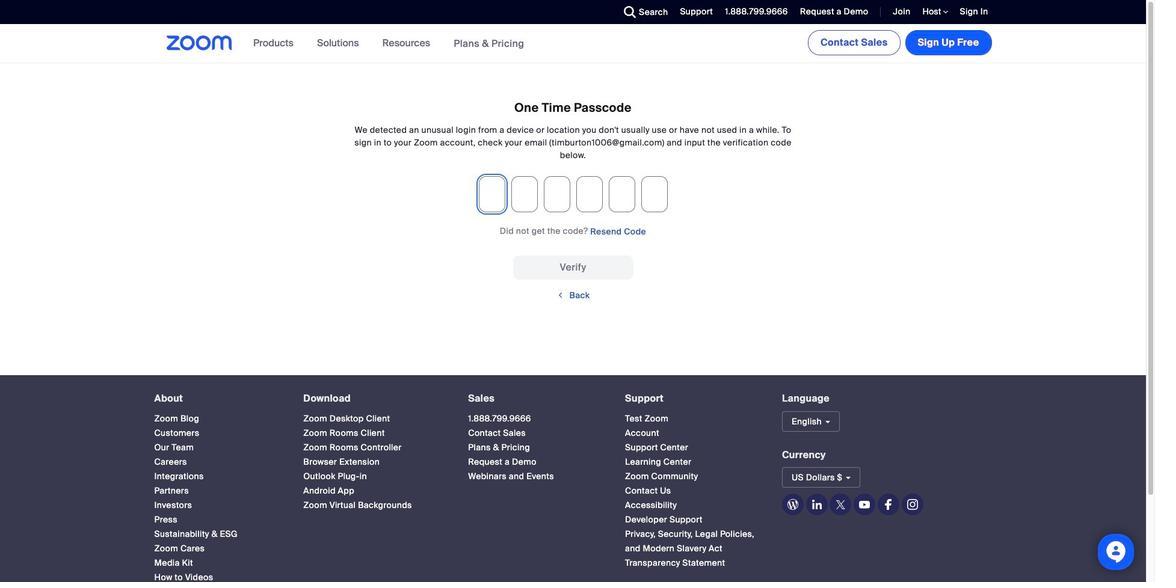 Task type: describe. For each thing, give the bounding box(es) containing it.
3 heading from the left
[[468, 393, 603, 404]]

input a verification to continue to sign in to your zoom account element
[[0, 176, 1146, 212]]

left image
[[556, 289, 565, 301]]



Task type: vqa. For each thing, say whether or not it's contained in the screenshot.
clips
no



Task type: locate. For each thing, give the bounding box(es) containing it.
alert
[[338, 124, 808, 162]]

meetings navigation
[[805, 24, 994, 58]]

1 heading from the left
[[154, 393, 282, 404]]

2 heading from the left
[[303, 393, 447, 404]]

banner
[[152, 24, 994, 63]]

Input a verification to continue to sign in to your Zoom account text field
[[479, 176, 683, 212]]

heading
[[154, 393, 282, 404], [303, 393, 447, 404], [468, 393, 603, 404], [625, 393, 760, 404]]

4 heading from the left
[[625, 393, 760, 404]]

zoom logo image
[[166, 35, 232, 51]]

product information navigation
[[244, 24, 533, 63]]



